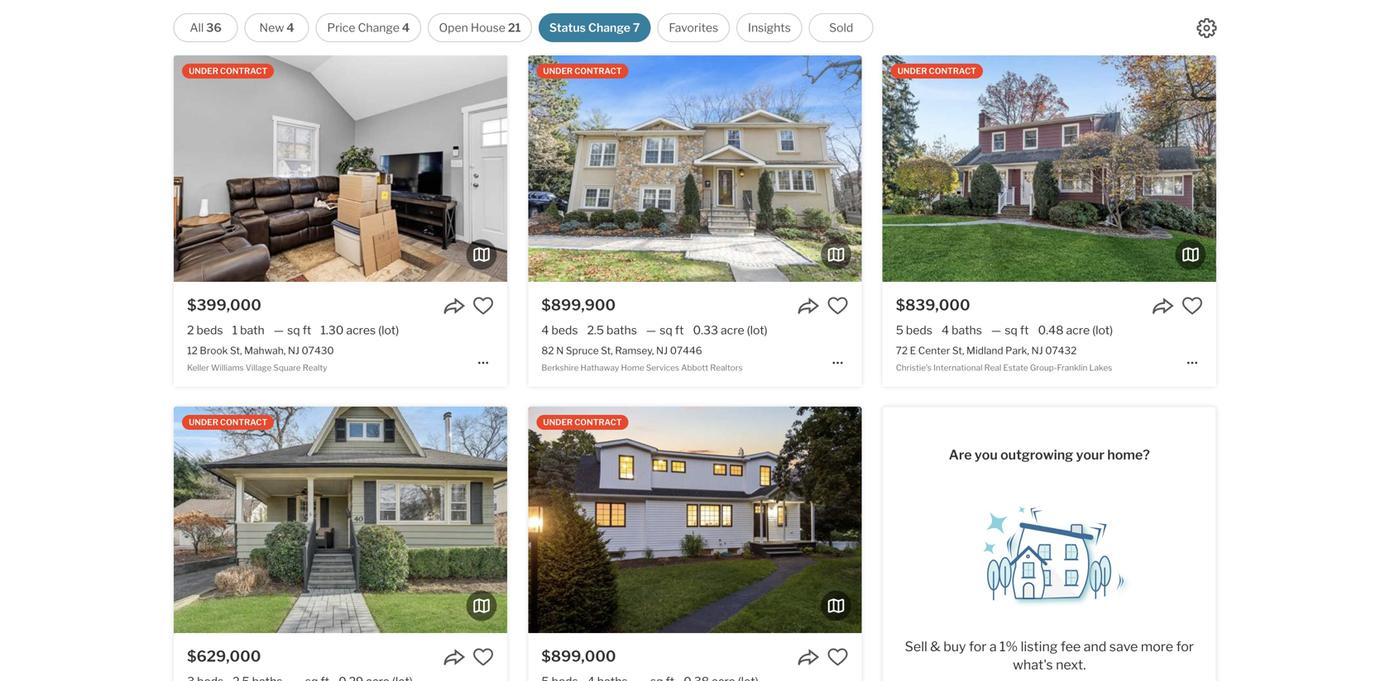Task type: locate. For each thing, give the bounding box(es) containing it.
0 horizontal spatial change
[[358, 21, 400, 35]]

for right more
[[1176, 639, 1194, 655]]

ft up park, at the right of page
[[1020, 324, 1029, 338]]

change for 4
[[358, 21, 400, 35]]

0.33 acre (lot)
[[693, 324, 768, 338]]

4 right 'new'
[[287, 21, 294, 35]]

4 left open
[[402, 21, 410, 35]]

1 — sq ft from the left
[[274, 324, 311, 338]]

more
[[1141, 639, 1173, 655]]

(lot) for $899,900
[[747, 324, 768, 338]]

change left 7
[[588, 21, 631, 35]]

2 (lot) from the left
[[747, 324, 768, 338]]

5
[[896, 324, 903, 338]]

open house 21
[[439, 21, 521, 35]]

0 horizontal spatial baths
[[607, 324, 637, 338]]

photo of 40 rubble st, midland park, nj 07432 image
[[174, 407, 507, 634], [507, 407, 841, 634]]

option group containing all
[[173, 13, 874, 42]]

— sq ft for $839,000
[[991, 324, 1029, 338]]

franklin
[[1057, 363, 1088, 373]]

1 st, from the left
[[230, 345, 242, 357]]

0 horizontal spatial sq
[[287, 324, 300, 338]]

2 horizontal spatial nj
[[1031, 345, 1043, 357]]

beds up n
[[551, 324, 578, 338]]

sq up square
[[287, 324, 300, 338]]

$839,000
[[896, 296, 970, 314]]

2 horizontal spatial sq
[[1005, 324, 1018, 338]]

nj
[[288, 345, 299, 357], [656, 345, 668, 357], [1031, 345, 1043, 357]]

sq
[[287, 324, 300, 338], [660, 324, 673, 338], [1005, 324, 1018, 338]]

2 horizontal spatial — sq ft
[[991, 324, 1029, 338]]

0 horizontal spatial acre
[[721, 324, 744, 338]]

change right price
[[358, 21, 400, 35]]

realty
[[303, 363, 327, 373]]

you
[[975, 447, 998, 463]]

st, for $839,000
[[952, 345, 964, 357]]

&
[[930, 639, 941, 655]]

4 up 82
[[541, 324, 549, 338]]

3 (lot) from the left
[[1092, 324, 1113, 338]]

st, up international
[[952, 345, 964, 357]]

1 horizontal spatial (lot)
[[747, 324, 768, 338]]

nj inside 82 n spruce st, ramsey, nj 07446 berkshire hathaway home services abbott realtors
[[656, 345, 668, 357]]

$399,000
[[187, 296, 261, 314]]

0 horizontal spatial for
[[969, 639, 987, 655]]

favorite button checkbox for $899,900
[[827, 295, 849, 317]]

option group
[[173, 13, 874, 42]]

listing
[[1021, 639, 1058, 655]]

1 photo of 40 rubble st, midland park, nj 07432 image from the left
[[174, 407, 507, 634]]

2 horizontal spatial (lot)
[[1092, 324, 1113, 338]]

1 sq from the left
[[287, 324, 300, 338]]

4 baths
[[942, 324, 982, 338]]

3 — from the left
[[991, 324, 1001, 338]]

2 change from the left
[[588, 21, 631, 35]]

an image of a house image
[[967, 495, 1132, 608]]

st,
[[230, 345, 242, 357], [601, 345, 613, 357], [952, 345, 964, 357]]

contract
[[220, 66, 267, 76], [574, 66, 622, 76], [929, 66, 976, 76], [220, 418, 267, 428], [574, 418, 622, 428]]

under contract for $899,900
[[543, 66, 622, 76]]

1 acre from the left
[[721, 324, 744, 338]]

square
[[273, 363, 301, 373]]

acre up 07432
[[1066, 324, 1090, 338]]

(lot)
[[378, 324, 399, 338], [747, 324, 768, 338], [1092, 324, 1113, 338]]

— up "ramsey,"
[[646, 324, 656, 338]]

ft up 07430
[[303, 324, 311, 338]]

photo of 25 butternut ave, midland park, nj 07432 image
[[528, 407, 862, 634], [862, 407, 1195, 634]]

1 photo of 82 n spruce st, ramsey, nj 07446 image from the left
[[528, 55, 862, 282]]

2 horizontal spatial —
[[991, 324, 1001, 338]]

12 brook st, mahwah, nj 07430 keller williams village square realty
[[187, 345, 334, 373]]

sq up park, at the right of page
[[1005, 324, 1018, 338]]

3 — sq ft from the left
[[991, 324, 1029, 338]]

— sq ft
[[274, 324, 311, 338], [646, 324, 684, 338], [991, 324, 1029, 338]]

2 st, from the left
[[601, 345, 613, 357]]

2 horizontal spatial st,
[[952, 345, 964, 357]]

for left "a"
[[969, 639, 987, 655]]

2 baths from the left
[[952, 324, 982, 338]]

0 horizontal spatial —
[[274, 324, 284, 338]]

under for $399,000
[[189, 66, 218, 76]]

0.48 acre (lot)
[[1038, 324, 1113, 338]]

— up mahwah,
[[274, 324, 284, 338]]

beds
[[196, 324, 223, 338], [551, 324, 578, 338], [906, 324, 932, 338]]

1 horizontal spatial for
[[1176, 639, 1194, 655]]

1 ft from the left
[[303, 324, 311, 338]]

0.33
[[693, 324, 718, 338]]

change inside status change option
[[588, 21, 631, 35]]

for
[[969, 639, 987, 655], [1176, 639, 1194, 655]]

baths up midland
[[952, 324, 982, 338]]

3 ft from the left
[[1020, 324, 1029, 338]]

sq up 07446
[[660, 324, 673, 338]]

— sq ft up park, at the right of page
[[991, 324, 1029, 338]]

1 horizontal spatial baths
[[952, 324, 982, 338]]

ft for $899,900
[[675, 324, 684, 338]]

favorite button image
[[473, 295, 494, 317], [827, 295, 849, 317], [473, 647, 494, 669], [827, 647, 849, 669]]

2 horizontal spatial ft
[[1020, 324, 1029, 338]]

beds for $899,900
[[551, 324, 578, 338]]

under for $899,000
[[543, 418, 573, 428]]

0 horizontal spatial ft
[[303, 324, 311, 338]]

sq for $839,000
[[1005, 324, 1018, 338]]

$629,000
[[187, 648, 261, 666]]

$899,900
[[541, 296, 616, 314]]

services
[[646, 363, 679, 373]]

1%
[[1000, 639, 1018, 655]]

beds right 5
[[906, 324, 932, 338]]

Sold radio
[[809, 13, 874, 42]]

2 ft from the left
[[675, 324, 684, 338]]

3 st, from the left
[[952, 345, 964, 357]]

favorite button checkbox for $629,000
[[473, 647, 494, 669]]

beds for $839,000
[[906, 324, 932, 338]]

2 beds from the left
[[551, 324, 578, 338]]

—
[[274, 324, 284, 338], [646, 324, 656, 338], [991, 324, 1001, 338]]

— sq ft up 07430
[[274, 324, 311, 338]]

sq for $899,900
[[660, 324, 673, 338]]

bath
[[240, 324, 265, 338]]

0 horizontal spatial — sq ft
[[274, 324, 311, 338]]

1 — from the left
[[274, 324, 284, 338]]

nj up group-
[[1031, 345, 1043, 357]]

sq for $399,000
[[287, 324, 300, 338]]

favorite button checkbox
[[473, 295, 494, 317], [827, 295, 849, 317], [1181, 295, 1203, 317], [473, 647, 494, 669], [827, 647, 849, 669]]

st, inside 82 n spruce st, ramsey, nj 07446 berkshire hathaway home services abbott realtors
[[601, 345, 613, 357]]

1 baths from the left
[[607, 324, 637, 338]]

— up midland
[[991, 324, 1001, 338]]

1 photo of 25 butternut ave, midland park, nj 07432 image from the left
[[528, 407, 862, 634]]

contract for $899,000
[[574, 418, 622, 428]]

1 nj from the left
[[288, 345, 299, 357]]

what's
[[1013, 657, 1053, 674]]

price change 4
[[327, 21, 410, 35]]

2 acre from the left
[[1066, 324, 1090, 338]]

— sq ft up 07446
[[646, 324, 684, 338]]

ft up 07446
[[675, 324, 684, 338]]

st, up williams
[[230, 345, 242, 357]]

new 4
[[259, 21, 294, 35]]

2 sq from the left
[[660, 324, 673, 338]]

0 horizontal spatial st,
[[230, 345, 242, 357]]

New radio
[[245, 13, 309, 42]]

1 horizontal spatial —
[[646, 324, 656, 338]]

1 horizontal spatial ft
[[675, 324, 684, 338]]

n
[[556, 345, 564, 357]]

all 36
[[190, 21, 222, 35]]

0 horizontal spatial nj
[[288, 345, 299, 357]]

hathaway
[[580, 363, 619, 373]]

brook
[[200, 345, 228, 357]]

— sq ft for $899,900
[[646, 324, 684, 338]]

baths up "ramsey,"
[[607, 324, 637, 338]]

1 horizontal spatial change
[[588, 21, 631, 35]]

7
[[633, 21, 640, 35]]

estate
[[1003, 363, 1028, 373]]

1 horizontal spatial beds
[[551, 324, 578, 338]]

under contract for $899,000
[[543, 418, 622, 428]]

All radio
[[173, 13, 238, 42]]

2 photo of 82 n spruce st, ramsey, nj 07446 image from the left
[[862, 55, 1195, 282]]

abbott
[[681, 363, 708, 373]]

save
[[1109, 639, 1138, 655]]

st, inside 72 e center st, midland park, nj 07432 christie's international real estate group-franklin lakes
[[952, 345, 964, 357]]

keller
[[187, 363, 209, 373]]

st, up hathaway
[[601, 345, 613, 357]]

under contract
[[189, 66, 267, 76], [543, 66, 622, 76], [898, 66, 976, 76], [189, 418, 267, 428], [543, 418, 622, 428]]

(lot) up lakes
[[1092, 324, 1113, 338]]

ft
[[303, 324, 311, 338], [675, 324, 684, 338], [1020, 324, 1029, 338]]

beds right 2
[[196, 324, 223, 338]]

2 — from the left
[[646, 324, 656, 338]]

nj up square
[[288, 345, 299, 357]]

1 horizontal spatial — sq ft
[[646, 324, 684, 338]]

1
[[232, 324, 238, 338]]

1 horizontal spatial st,
[[601, 345, 613, 357]]

home?
[[1107, 447, 1150, 463]]

st, for $899,900
[[601, 345, 613, 357]]

1 (lot) from the left
[[378, 324, 399, 338]]

favorite button checkbox for $399,000
[[473, 295, 494, 317]]

acre
[[721, 324, 744, 338], [1066, 324, 1090, 338]]

change
[[358, 21, 400, 35], [588, 21, 631, 35]]

(lot) right acres
[[378, 324, 399, 338]]

0 horizontal spatial beds
[[196, 324, 223, 338]]

acre right 0.33
[[721, 324, 744, 338]]

1 for from the left
[[969, 639, 987, 655]]

07446
[[670, 345, 702, 357]]

3 beds from the left
[[906, 324, 932, 338]]

park,
[[1005, 345, 1029, 357]]

2 photo of 72 e center st, midland park, nj 07432 image from the left
[[1216, 55, 1390, 282]]

nj up services
[[656, 345, 668, 357]]

photo of 12 brook st, mahwah, nj 07430 image
[[174, 55, 507, 282], [507, 55, 841, 282]]

1 change from the left
[[358, 21, 400, 35]]

status change 7
[[549, 21, 640, 35]]

— sq ft for $399,000
[[274, 324, 311, 338]]

favorite button image for $899,900
[[827, 295, 849, 317]]

1 horizontal spatial sq
[[660, 324, 673, 338]]

house
[[471, 21, 505, 35]]

1 photo of 72 e center st, midland park, nj 07432 image from the left
[[883, 55, 1216, 282]]

photo of 82 n spruce st, ramsey, nj 07446 image
[[528, 55, 862, 282], [862, 55, 1195, 282]]

4 inside price change radio
[[402, 21, 410, 35]]

contract for $899,900
[[574, 66, 622, 76]]

1 beds from the left
[[196, 324, 223, 338]]

Open House radio
[[428, 13, 532, 42]]

under
[[189, 66, 218, 76], [543, 66, 573, 76], [898, 66, 927, 76], [189, 418, 218, 428], [543, 418, 573, 428]]

acre for $899,900
[[721, 324, 744, 338]]

3 nj from the left
[[1031, 345, 1043, 357]]

4
[[287, 21, 294, 35], [402, 21, 410, 35], [541, 324, 549, 338], [942, 324, 949, 338]]

(lot) right 0.33
[[747, 324, 768, 338]]

07430
[[302, 345, 334, 357]]

ramsey,
[[615, 345, 654, 357]]

change inside price change radio
[[358, 21, 400, 35]]

favorite button checkbox for $839,000
[[1181, 295, 1203, 317]]

favorite button image for $629,000
[[473, 647, 494, 669]]

1 horizontal spatial nj
[[656, 345, 668, 357]]

2 nj from the left
[[656, 345, 668, 357]]

1 horizontal spatial acre
[[1066, 324, 1090, 338]]

3 sq from the left
[[1005, 324, 1018, 338]]

favorite button image for $399,000
[[473, 295, 494, 317]]

nj inside 12 brook st, mahwah, nj 07430 keller williams village square realty
[[288, 345, 299, 357]]

under contract for $629,000
[[189, 418, 267, 428]]

acre for $839,000
[[1066, 324, 1090, 338]]

sold
[[829, 21, 853, 35]]

(lot) for $399,000
[[378, 324, 399, 338]]

photo of 72 e center st, midland park, nj 07432 image
[[883, 55, 1216, 282], [1216, 55, 1390, 282]]

2.5 baths
[[587, 324, 637, 338]]

under for $629,000
[[189, 418, 218, 428]]

12
[[187, 345, 198, 357]]

0 horizontal spatial (lot)
[[378, 324, 399, 338]]

2 — sq ft from the left
[[646, 324, 684, 338]]

2 horizontal spatial beds
[[906, 324, 932, 338]]



Task type: vqa. For each thing, say whether or not it's contained in the screenshot.
rightmost sq
yes



Task type: describe. For each thing, give the bounding box(es) containing it.
1.30
[[321, 324, 344, 338]]

sell & buy for a 1% listing fee and save more for what's next.
[[905, 639, 1194, 674]]

real
[[984, 363, 1001, 373]]

(lot) for $839,000
[[1092, 324, 1113, 338]]

e
[[910, 345, 916, 357]]

72
[[896, 345, 908, 357]]

a
[[989, 639, 997, 655]]

change for 7
[[588, 21, 631, 35]]

christie's
[[896, 363, 932, 373]]

under for $839,000
[[898, 66, 927, 76]]

0.48
[[1038, 324, 1064, 338]]

group-
[[1030, 363, 1057, 373]]

2 beds
[[187, 324, 223, 338]]

contract for $629,000
[[220, 418, 267, 428]]

2.5
[[587, 324, 604, 338]]

— for $399,000
[[274, 324, 284, 338]]

acres
[[346, 324, 376, 338]]

favorite button checkbox for $899,000
[[827, 647, 849, 669]]

ft for $839,000
[[1020, 324, 1029, 338]]

07432
[[1045, 345, 1077, 357]]

1 bath
[[232, 324, 265, 338]]

and
[[1084, 639, 1107, 655]]

williams
[[211, 363, 244, 373]]

home
[[621, 363, 644, 373]]

spruce
[[566, 345, 599, 357]]

price
[[327, 21, 355, 35]]

are
[[949, 447, 972, 463]]

2 photo of 12 brook st, mahwah, nj 07430 image from the left
[[507, 55, 841, 282]]

under contract for $399,000
[[189, 66, 267, 76]]

5 beds
[[896, 324, 932, 338]]

baths for $839,000
[[952, 324, 982, 338]]

center
[[918, 345, 950, 357]]

new
[[259, 21, 284, 35]]

lakes
[[1089, 363, 1112, 373]]

under for $899,900
[[543, 66, 573, 76]]

open
[[439, 21, 468, 35]]

buy
[[943, 639, 966, 655]]

nj inside 72 e center st, midland park, nj 07432 christie's international real estate group-franklin lakes
[[1031, 345, 1043, 357]]

— for $839,000
[[991, 324, 1001, 338]]

contract for $839,000
[[929, 66, 976, 76]]

favorites
[[669, 21, 718, 35]]

berkshire
[[541, 363, 579, 373]]

4 up center
[[942, 324, 949, 338]]

4 beds
[[541, 324, 578, 338]]

st, inside 12 brook st, mahwah, nj 07430 keller williams village square realty
[[230, 345, 242, 357]]

fee
[[1061, 639, 1081, 655]]

Status Change radio
[[539, 13, 651, 42]]

1.30 acres (lot)
[[321, 324, 399, 338]]

your
[[1076, 447, 1105, 463]]

2 photo of 40 rubble st, midland park, nj 07432 image from the left
[[507, 407, 841, 634]]

82
[[541, 345, 554, 357]]

status
[[549, 21, 586, 35]]

36
[[206, 21, 222, 35]]

4 inside the new option
[[287, 21, 294, 35]]

international
[[933, 363, 983, 373]]

insights
[[748, 21, 791, 35]]

1 photo of 12 brook st, mahwah, nj 07430 image from the left
[[174, 55, 507, 282]]

mahwah,
[[244, 345, 286, 357]]

favorite button image
[[1181, 295, 1203, 317]]

outgrowing
[[1000, 447, 1073, 463]]

21
[[508, 21, 521, 35]]

all
[[190, 21, 204, 35]]

2
[[187, 324, 194, 338]]

ft for $399,000
[[303, 324, 311, 338]]

Price Change radio
[[316, 13, 421, 42]]

— for $899,900
[[646, 324, 656, 338]]

favorite button image for $899,000
[[827, 647, 849, 669]]

2 for from the left
[[1176, 639, 1194, 655]]

village
[[246, 363, 272, 373]]

realtors
[[710, 363, 743, 373]]

Insights radio
[[736, 13, 802, 42]]

beds for $399,000
[[196, 324, 223, 338]]

72 e center st, midland park, nj 07432 christie's international real estate group-franklin lakes
[[896, 345, 1112, 373]]

are you outgrowing your home?
[[949, 447, 1150, 463]]

contract for $399,000
[[220, 66, 267, 76]]

under contract for $839,000
[[898, 66, 976, 76]]

2 photo of 25 butternut ave, midland park, nj 07432 image from the left
[[862, 407, 1195, 634]]

82 n spruce st, ramsey, nj 07446 berkshire hathaway home services abbott realtors
[[541, 345, 743, 373]]

$899,000
[[541, 648, 616, 666]]

baths for $899,900
[[607, 324, 637, 338]]

next.
[[1056, 657, 1086, 674]]

sell
[[905, 639, 927, 655]]

Favorites radio
[[657, 13, 730, 42]]

midland
[[966, 345, 1003, 357]]



